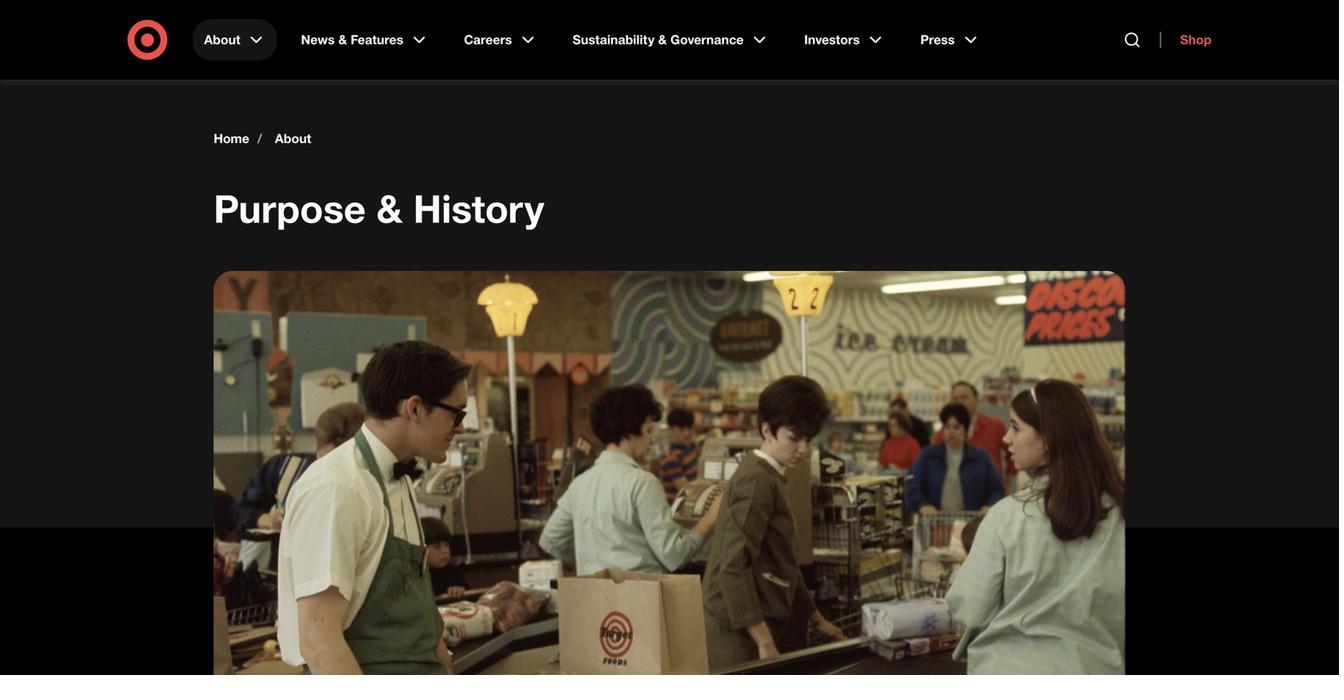 Task type: vqa. For each thing, say whether or not it's contained in the screenshot.
the bottommost About
yes



Task type: describe. For each thing, give the bounding box(es) containing it.
people in a room with food image
[[214, 271, 1126, 676]]

sustainability & governance
[[573, 32, 744, 47]]

history
[[414, 185, 545, 232]]

careers link
[[453, 19, 549, 61]]

0 vertical spatial about link
[[193, 19, 277, 61]]

governance
[[671, 32, 744, 47]]

home
[[214, 131, 250, 146]]

shop
[[1181, 32, 1212, 47]]

purpose
[[214, 185, 366, 232]]

& for history
[[377, 185, 403, 232]]

& for features
[[339, 32, 347, 47]]

investors link
[[794, 19, 897, 61]]



Task type: locate. For each thing, give the bounding box(es) containing it.
0 horizontal spatial &
[[339, 32, 347, 47]]

& for governance
[[659, 32, 667, 47]]

about link
[[193, 19, 277, 61], [275, 131, 311, 147]]

sustainability & governance link
[[562, 19, 781, 61]]

features
[[351, 32, 404, 47]]

1 vertical spatial about
[[275, 131, 311, 146]]

home link
[[214, 131, 250, 147]]

news & features
[[301, 32, 404, 47]]

press
[[921, 32, 955, 47]]

investors
[[805, 32, 860, 47]]

purpose & history
[[214, 185, 545, 232]]

shop link
[[1161, 32, 1212, 48]]

2 horizontal spatial &
[[659, 32, 667, 47]]

0 horizontal spatial about
[[204, 32, 241, 47]]

0 vertical spatial about
[[204, 32, 241, 47]]

careers
[[464, 32, 512, 47]]

news & features link
[[290, 19, 440, 61]]

sustainability
[[573, 32, 655, 47]]

&
[[339, 32, 347, 47], [659, 32, 667, 47], [377, 185, 403, 232]]

1 horizontal spatial about
[[275, 131, 311, 146]]

news
[[301, 32, 335, 47]]

1 vertical spatial about link
[[275, 131, 311, 147]]

1 horizontal spatial &
[[377, 185, 403, 232]]

about
[[204, 32, 241, 47], [275, 131, 311, 146]]

press link
[[910, 19, 992, 61]]



